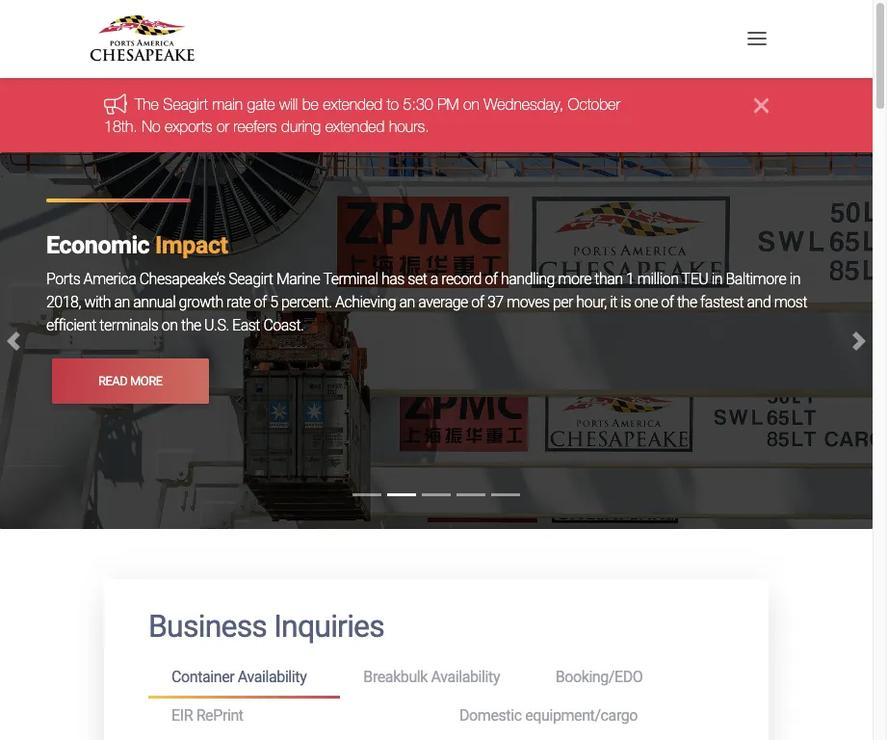 Task type: vqa. For each thing, say whether or not it's contained in the screenshot.
PORTS AMERICA CHESAPEAKE'S SEAGIRT MARINE TERMINAL HAS SET A RECORD OF HANDLING MORE THAN 1 MILLION TEU IN BALTIMORE IN 2018,                         WITH AN ANNUAL GROWTH RATE OF 5 PERCENT.                         ACHIEVING AN AVERAGE OF 37 MOVES PER HOUR, IT IS ONE OF THE FASTEST AND MOST EFFICIENT TERMINALS ON THE U.S. EAST COAST.
yes



Task type: locate. For each thing, give the bounding box(es) containing it.
handling
[[501, 270, 555, 288]]

the
[[135, 96, 159, 113]]

an up terminals
[[114, 293, 130, 312]]

0 vertical spatial seagirt
[[163, 96, 208, 113]]

ports america chesapeake's seagirt marine terminal has set a record of handling more than 1 million teu in baltimore in 2018,                         with an annual growth rate of 5 percent.                         achieving an average of 37 moves per hour, it is one of the fastest and most efficient terminals on the u.s. east coast.
[[46, 270, 808, 335]]

exports
[[165, 117, 213, 135]]

0 vertical spatial the
[[678, 293, 698, 312]]

per
[[553, 293, 574, 312]]

an down set
[[400, 293, 415, 312]]

2 availability from the left
[[432, 667, 500, 685]]

1 horizontal spatial in
[[790, 270, 801, 288]]

million
[[638, 270, 679, 288]]

seagirt inside ports america chesapeake's seagirt marine terminal has set a record of handling more than 1 million teu in baltimore in 2018,                         with an annual growth rate of 5 percent.                         achieving an average of 37 moves per hour, it is one of the fastest and most efficient terminals on the u.s. east coast.
[[229, 270, 273, 288]]

has
[[382, 270, 405, 288]]

october
[[568, 96, 621, 113]]

availability for container availability
[[238, 667, 307, 685]]

breakbulk availability
[[364, 667, 500, 685]]

the
[[678, 293, 698, 312], [181, 316, 201, 335]]

1 an from the left
[[114, 293, 130, 312]]

1 vertical spatial on
[[162, 316, 178, 335]]

0 horizontal spatial the
[[181, 316, 201, 335]]

on right the pm in the top of the page
[[464, 96, 480, 113]]

inquiries
[[274, 607, 385, 643]]

on down the annual
[[162, 316, 178, 335]]

more
[[558, 270, 592, 288]]

2 an from the left
[[400, 293, 415, 312]]

in
[[712, 270, 723, 288], [790, 270, 801, 288]]

hour,
[[577, 293, 607, 312]]

read
[[98, 374, 128, 388]]

pm
[[438, 96, 459, 113]]

availability
[[238, 667, 307, 685], [432, 667, 500, 685]]

0 horizontal spatial availability
[[238, 667, 307, 685]]

1 availability from the left
[[238, 667, 307, 685]]

toggle navigation image
[[743, 24, 772, 53]]

extended left the to
[[323, 96, 383, 113]]

to
[[387, 96, 399, 113]]

than
[[595, 270, 623, 288]]

record
[[442, 270, 482, 288]]

of
[[485, 270, 498, 288], [254, 293, 267, 312], [472, 293, 484, 312], [662, 293, 674, 312]]

of right "one"
[[662, 293, 674, 312]]

with
[[84, 293, 111, 312]]

extended
[[323, 96, 383, 113], [326, 117, 385, 135]]

0 horizontal spatial an
[[114, 293, 130, 312]]

east
[[232, 316, 260, 335]]

availability for breakbulk availability
[[432, 667, 500, 685]]

of left 37
[[472, 293, 484, 312]]

coast.
[[264, 316, 304, 335]]

seagirt up rate
[[229, 270, 273, 288]]

0 horizontal spatial on
[[162, 316, 178, 335]]

growth
[[179, 293, 223, 312]]

annual
[[133, 293, 176, 312]]

2018,
[[46, 293, 81, 312]]

be
[[302, 96, 319, 113]]

main
[[213, 96, 243, 113]]

0 horizontal spatial seagirt
[[163, 96, 208, 113]]

more
[[130, 374, 163, 388]]

an
[[114, 293, 130, 312], [400, 293, 415, 312]]

availability up domestic
[[432, 667, 500, 685]]

eir reprint link
[[148, 697, 437, 733]]

seagirt
[[163, 96, 208, 113], [229, 270, 273, 288]]

on inside the seagirt main gate will be extended to 5:30 pm on wednesday, october 18th.  no exports or reefers during extended hours.
[[464, 96, 480, 113]]

rate
[[227, 293, 251, 312]]

the down growth
[[181, 316, 201, 335]]

availability up eir reprint link
[[238, 667, 307, 685]]

1 horizontal spatial availability
[[432, 667, 500, 685]]

1 horizontal spatial on
[[464, 96, 480, 113]]

or
[[217, 117, 229, 135]]

5
[[270, 293, 278, 312]]

hours.
[[389, 117, 430, 135]]

seagirt up exports
[[163, 96, 208, 113]]

1 horizontal spatial an
[[400, 293, 415, 312]]

0 horizontal spatial in
[[712, 270, 723, 288]]

extended right during
[[326, 117, 385, 135]]

1 horizontal spatial seagirt
[[229, 270, 273, 288]]

in right teu
[[712, 270, 723, 288]]

u.s.
[[204, 316, 229, 335]]

of up 37
[[485, 270, 498, 288]]

is
[[621, 293, 632, 312]]

container availability link
[[148, 659, 341, 697]]

terminal
[[323, 270, 378, 288]]

0 vertical spatial on
[[464, 96, 480, 113]]

close image
[[755, 94, 769, 117]]

booking/edo link
[[533, 659, 725, 695]]

in up most
[[790, 270, 801, 288]]

on
[[464, 96, 480, 113], [162, 316, 178, 335]]

18th.
[[104, 117, 138, 135]]

domestic equipment/cargo
[[460, 705, 638, 724]]

1 vertical spatial seagirt
[[229, 270, 273, 288]]

impact
[[155, 232, 228, 260]]

reefers
[[234, 117, 277, 135]]

the seagirt main gate will be extended to 5:30 pm on wednesday, october 18th.  no exports or reefers during extended hours.
[[104, 96, 621, 135]]

0 vertical spatial extended
[[323, 96, 383, 113]]

eir
[[172, 705, 193, 724]]

marine
[[277, 270, 320, 288]]

the down teu
[[678, 293, 698, 312]]

read more
[[98, 374, 163, 388]]

economic
[[46, 232, 150, 260]]

and
[[748, 293, 772, 312]]



Task type: describe. For each thing, give the bounding box(es) containing it.
most
[[775, 293, 808, 312]]

domestic
[[460, 705, 522, 724]]

a
[[431, 270, 438, 288]]

during
[[281, 117, 321, 135]]

1
[[627, 270, 635, 288]]

1 vertical spatial the
[[181, 316, 201, 335]]

business inquiries
[[148, 607, 385, 643]]

equipment/cargo
[[526, 705, 638, 724]]

economic engine image
[[0, 153, 873, 529]]

ports
[[46, 270, 80, 288]]

breakbulk
[[364, 667, 428, 685]]

domestic equipment/cargo link
[[437, 697, 725, 733]]

percent.
[[281, 293, 332, 312]]

seagirt inside the seagirt main gate will be extended to 5:30 pm on wednesday, october 18th.  no exports or reefers during extended hours.
[[163, 96, 208, 113]]

breakbulk availability link
[[341, 659, 533, 695]]

chesapeake's
[[140, 270, 226, 288]]

read more link
[[52, 359, 209, 403]]

1 in from the left
[[712, 270, 723, 288]]

set
[[408, 270, 427, 288]]

achieving
[[335, 293, 396, 312]]

business
[[148, 607, 267, 643]]

moves
[[507, 293, 550, 312]]

container availability
[[172, 667, 307, 685]]

economic impact
[[46, 232, 228, 260]]

one
[[635, 293, 658, 312]]

america
[[84, 270, 136, 288]]

1 vertical spatial extended
[[326, 117, 385, 135]]

no
[[142, 117, 161, 135]]

the seagirt main gate will be extended to 5:30 pm on wednesday, october 18th.  no exports or reefers during extended hours. link
[[104, 96, 621, 135]]

will
[[279, 96, 298, 113]]

fastest
[[701, 293, 744, 312]]

teu
[[682, 270, 709, 288]]

37
[[488, 293, 504, 312]]

1 horizontal spatial the
[[678, 293, 698, 312]]

on inside ports america chesapeake's seagirt marine terminal has set a record of handling more than 1 million teu in baltimore in 2018,                         with an annual growth rate of 5 percent.                         achieving an average of 37 moves per hour, it is one of the fastest and most efficient terminals on the u.s. east coast.
[[162, 316, 178, 335]]

reprint
[[196, 705, 244, 724]]

container
[[172, 667, 235, 685]]

average
[[419, 293, 468, 312]]

2 in from the left
[[790, 270, 801, 288]]

the seagirt main gate will be extended to 5:30 pm on wednesday, october 18th.  no exports or reefers during extended hours. alert
[[0, 79, 873, 153]]

it
[[610, 293, 618, 312]]

of left the 5
[[254, 293, 267, 312]]

terminals
[[100, 316, 159, 335]]

efficient
[[46, 316, 96, 335]]

wednesday,
[[484, 96, 564, 113]]

eir reprint
[[172, 705, 244, 724]]

bullhorn image
[[104, 93, 135, 115]]

gate
[[247, 96, 275, 113]]

5:30
[[404, 96, 434, 113]]

baltimore
[[726, 270, 787, 288]]

booking/edo
[[556, 667, 644, 685]]



